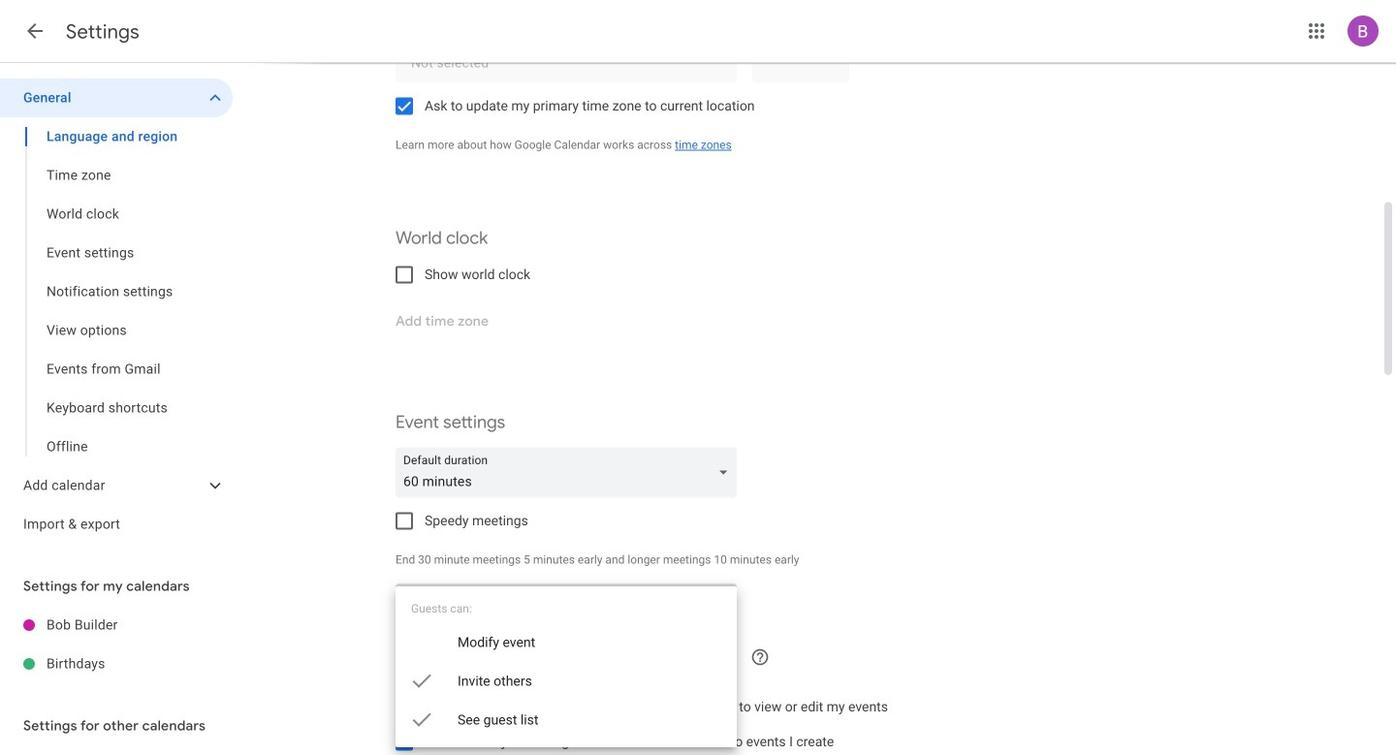 Task type: locate. For each thing, give the bounding box(es) containing it.
1 vertical spatial tree
[[0, 606, 233, 684]]

0 vertical spatial tree
[[0, 79, 233, 544]]

tree
[[0, 79, 233, 544], [0, 606, 233, 684]]

heading
[[66, 19, 139, 44]]

bob builder tree item
[[0, 606, 233, 645]]

group
[[0, 117, 233, 466]]

None field
[[396, 447, 745, 498]]



Task type: describe. For each thing, give the bounding box(es) containing it.
general tree item
[[0, 79, 233, 117]]

Label for secondary time zone. text field
[[768, 49, 834, 76]]

1 tree from the top
[[0, 79, 233, 544]]

go back image
[[23, 19, 47, 43]]

birthdays tree item
[[0, 645, 233, 684]]

2 tree from the top
[[0, 606, 233, 684]]



Task type: vqa. For each thing, say whether or not it's contained in the screenshot.
End time 'TEXT FIELD'
no



